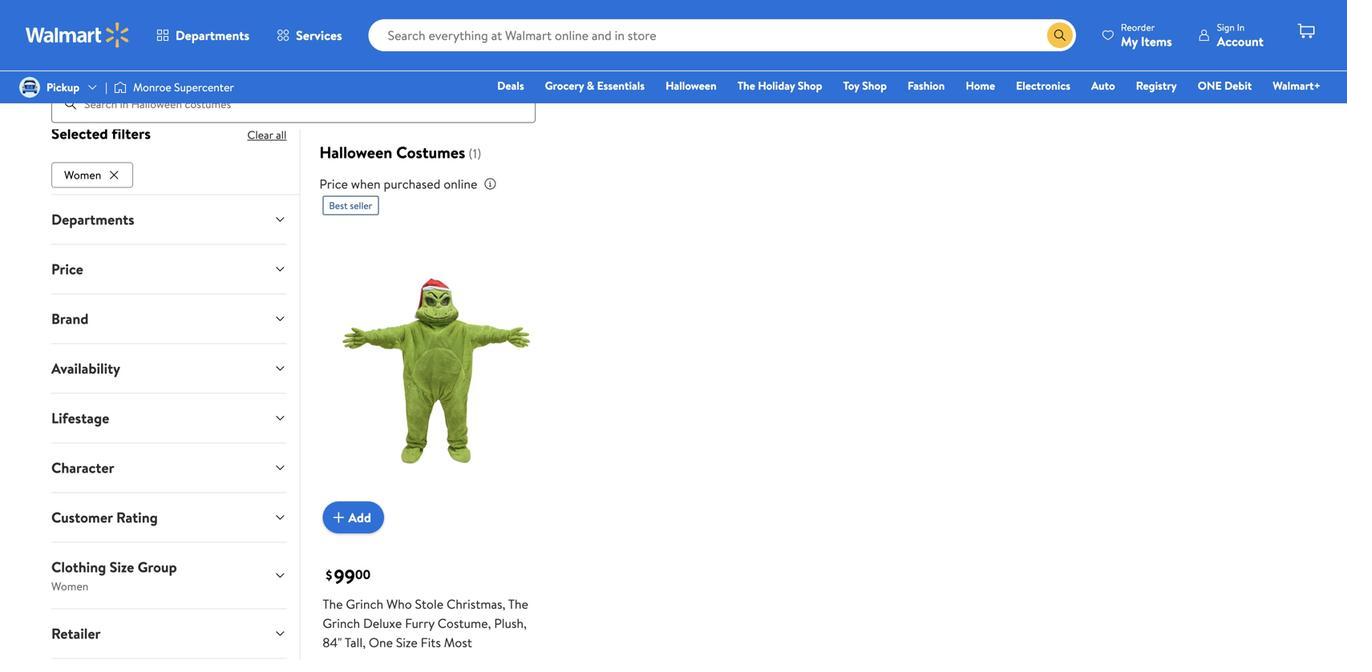 Task type: describe. For each thing, give the bounding box(es) containing it.
christmas,
[[447, 596, 506, 614]]

one
[[1198, 78, 1222, 93]]

clear
[[247, 127, 273, 143]]

fashion link
[[901, 77, 952, 94]]

pickup
[[47, 79, 80, 95]]

grocery & essentials link
[[538, 77, 652, 94]]

departments button
[[143, 16, 263, 55]]

brand button
[[38, 295, 299, 343]]

availability button
[[38, 344, 299, 393]]

best
[[329, 199, 348, 213]]

walmart image
[[26, 22, 130, 48]]

deals link
[[490, 77, 531, 94]]

plush,
[[494, 615, 527, 633]]

purchased
[[384, 175, 441, 193]]

applied filters section element
[[51, 123, 151, 144]]

group
[[138, 558, 177, 578]]

search
[[51, 53, 94, 73]]

the for the holiday shop
[[737, 78, 755, 93]]

character
[[51, 458, 114, 478]]

customer rating button
[[38, 493, 299, 542]]

deluxe
[[363, 615, 402, 633]]

shop inside 'link'
[[798, 78, 822, 93]]

women inside clothing size group women
[[51, 579, 88, 594]]

1 horizontal spatial the
[[508, 596, 528, 614]]

departments button
[[38, 195, 299, 244]]

auto link
[[1084, 77, 1122, 94]]

one debit link
[[1191, 77, 1259, 94]]

retailer
[[51, 624, 101, 644]]

services button
[[263, 16, 356, 55]]

clothing size group women
[[51, 558, 177, 594]]

fits
[[421, 634, 441, 652]]

customer
[[51, 508, 113, 528]]

items
[[1141, 32, 1172, 50]]

debit
[[1225, 78, 1252, 93]]

registry link
[[1129, 77, 1184, 94]]

size inside clothing size group women
[[110, 558, 134, 578]]

departments inside dropdown button
[[51, 210, 134, 230]]

the holiday shop
[[737, 78, 822, 93]]

retailer tab
[[38, 610, 299, 659]]

electronics
[[1016, 78, 1071, 93]]

seller
[[350, 199, 372, 213]]

price for price
[[51, 259, 83, 279]]

rating
[[116, 508, 158, 528]]

brand
[[51, 309, 89, 329]]

84"
[[323, 634, 342, 652]]

halloween for halloween
[[666, 78, 717, 93]]

holiday
[[758, 78, 795, 93]]

0 vertical spatial grinch
[[346, 596, 383, 614]]

price when purchased online
[[319, 175, 477, 193]]

one debit
[[1198, 78, 1252, 93]]

1 vertical spatial grinch
[[323, 615, 360, 633]]

clear all button
[[247, 122, 287, 148]]

home link
[[959, 77, 1002, 94]]

who
[[386, 596, 412, 614]]

lifestage
[[51, 408, 109, 428]]

departments tab
[[38, 195, 299, 244]]

departments inside popup button
[[176, 26, 249, 44]]

selected filters
[[51, 123, 151, 144]]

the holiday shop link
[[730, 77, 830, 94]]

Walmart Site-Wide search field
[[369, 19, 1076, 51]]

lifestage tab
[[38, 394, 299, 443]]

|
[[105, 79, 108, 95]]

add to cart image
[[329, 509, 348, 528]]

Search in Halloween costumes search field
[[51, 85, 536, 123]]

deals
[[497, 78, 524, 93]]

fashion
[[908, 78, 945, 93]]

costume,
[[438, 615, 491, 633]]

most
[[444, 634, 472, 652]]

account
[[1217, 32, 1264, 50]]

grocery & essentials
[[545, 78, 645, 93]]

sign
[[1217, 20, 1235, 34]]

0 vertical spatial search search field
[[369, 19, 1076, 51]]

character tab
[[38, 444, 299, 493]]

add
[[348, 509, 371, 527]]

price button
[[38, 245, 299, 294]]

filters
[[112, 123, 151, 144]]

registry
[[1136, 78, 1177, 93]]



Task type: locate. For each thing, give the bounding box(es) containing it.
the down $
[[323, 596, 343, 614]]

 image
[[19, 77, 40, 98]]

supercenter
[[174, 79, 234, 95]]

1 horizontal spatial halloween
[[666, 78, 717, 93]]

size left group
[[110, 558, 134, 578]]

0 horizontal spatial size
[[110, 558, 134, 578]]

size down 'furry'
[[396, 634, 418, 652]]

when
[[351, 175, 381, 193]]

price up brand
[[51, 259, 83, 279]]

1 vertical spatial departments
[[51, 210, 134, 230]]

0 vertical spatial women
[[64, 167, 101, 183]]

0 vertical spatial size
[[110, 558, 134, 578]]

walmart+
[[1273, 78, 1321, 93]]

add button
[[323, 502, 384, 534]]

tall,
[[345, 634, 366, 652]]

in
[[1237, 20, 1245, 34]]

cart contains 0 items total amount $0.00 image
[[1297, 22, 1316, 41]]

1 horizontal spatial price
[[319, 175, 348, 193]]

departments down women button
[[51, 210, 134, 230]]

halloween down the walmart site-wide search box
[[666, 78, 717, 93]]

selected
[[51, 123, 108, 144]]

women list item
[[51, 159, 137, 188]]

walmart+ link
[[1266, 77, 1328, 94]]

1 vertical spatial halloween
[[319, 141, 392, 164]]

customer rating
[[51, 508, 158, 528]]

1 vertical spatial price
[[51, 259, 83, 279]]

1 vertical spatial search search field
[[32, 53, 1315, 123]]

price for price when purchased online
[[319, 175, 348, 193]]

0 vertical spatial halloween
[[666, 78, 717, 93]]

price up best
[[319, 175, 348, 193]]

stole
[[415, 596, 444, 614]]

halloween inside halloween link
[[666, 78, 717, 93]]

toy shop
[[843, 78, 887, 93]]

price inside "dropdown button"
[[51, 259, 83, 279]]

clear all
[[247, 127, 287, 143]]

availability
[[51, 359, 120, 379]]

search search field containing search
[[32, 53, 1315, 123]]

clothing
[[51, 558, 106, 578]]

sign in account
[[1217, 20, 1264, 50]]

 image
[[114, 79, 127, 95]]

0 horizontal spatial price
[[51, 259, 83, 279]]

reorder
[[1121, 20, 1155, 34]]

$ 99 00
[[326, 564, 371, 591]]

halloween link
[[658, 77, 724, 94]]

electronics link
[[1009, 77, 1078, 94]]

price tab
[[38, 245, 299, 294]]

2 shop from the left
[[862, 78, 887, 93]]

departments up supercenter
[[176, 26, 249, 44]]

customer rating tab
[[38, 493, 299, 542]]

Search search field
[[369, 19, 1076, 51], [32, 53, 1315, 123]]

1 vertical spatial women
[[51, 579, 88, 594]]

1 horizontal spatial shop
[[862, 78, 887, 93]]

women down the selected
[[64, 167, 101, 183]]

0 horizontal spatial shop
[[798, 78, 822, 93]]

best seller
[[329, 199, 372, 213]]

my
[[1121, 32, 1138, 50]]

retailer button
[[38, 610, 299, 659]]

one
[[369, 634, 393, 652]]

the
[[737, 78, 755, 93], [323, 596, 343, 614], [508, 596, 528, 614]]

the inside 'link'
[[737, 78, 755, 93]]

services
[[296, 26, 342, 44]]

lifestage button
[[38, 394, 299, 443]]

online
[[444, 175, 477, 193]]

toy
[[843, 78, 860, 93]]

shop right toy
[[862, 78, 887, 93]]

search image
[[64, 98, 77, 110]]

price
[[319, 175, 348, 193], [51, 259, 83, 279]]

(1)
[[469, 145, 481, 162]]

the up plush,
[[508, 596, 528, 614]]

character button
[[38, 444, 299, 493]]

shop right holiday
[[798, 78, 822, 93]]

the grinch who stole christmas, the grinch deluxe furry costume, plush, 84" tall, one size fits most
[[323, 596, 528, 652]]

brand tab
[[38, 295, 299, 343]]

legal information image
[[484, 178, 497, 191]]

the left holiday
[[737, 78, 755, 93]]

all
[[276, 127, 287, 143]]

auto
[[1091, 78, 1115, 93]]

toy shop link
[[836, 77, 894, 94]]

search search field up halloween link
[[369, 19, 1076, 51]]

search icon image
[[1054, 29, 1066, 42]]

essentials
[[597, 78, 645, 93]]

women button
[[51, 162, 133, 188]]

$
[[326, 567, 332, 584]]

the grinch who stole christmas, the grinch deluxe furry costume, plush,  84" tall, one size fits most image
[[323, 222, 544, 521]]

1 vertical spatial size
[[396, 634, 418, 652]]

home
[[966, 78, 995, 93]]

0 vertical spatial price
[[319, 175, 348, 193]]

reorder my items
[[1121, 20, 1172, 50]]

the for the grinch who stole christmas, the grinch deluxe furry costume, plush, 84" tall, one size fits most
[[323, 596, 343, 614]]

00
[[355, 566, 371, 584]]

women
[[64, 167, 101, 183], [51, 579, 88, 594]]

2 horizontal spatial the
[[737, 78, 755, 93]]

grinch up deluxe
[[346, 596, 383, 614]]

0 horizontal spatial halloween
[[319, 141, 392, 164]]

size inside the grinch who stole christmas, the grinch deluxe furry costume, plush, 84" tall, one size fits most
[[396, 634, 418, 652]]

grinch up 84" at the left bottom of the page
[[323, 615, 360, 633]]

shop
[[798, 78, 822, 93], [862, 78, 887, 93]]

1 horizontal spatial departments
[[176, 26, 249, 44]]

0 horizontal spatial departments
[[51, 210, 134, 230]]

furry
[[405, 615, 435, 633]]

&
[[587, 78, 594, 93]]

search search field down the walmart site-wide search box
[[32, 53, 1315, 123]]

1 horizontal spatial size
[[396, 634, 418, 652]]

clothing size group tab
[[38, 543, 299, 609]]

halloween for halloween costumes (1)
[[319, 141, 392, 164]]

costumes
[[396, 141, 465, 164]]

size
[[110, 558, 134, 578], [396, 634, 418, 652]]

women inside button
[[64, 167, 101, 183]]

1 shop from the left
[[798, 78, 822, 93]]

monroe
[[133, 79, 171, 95]]

halloween costumes (1)
[[319, 141, 481, 164]]

availability tab
[[38, 344, 299, 393]]

grinch
[[346, 596, 383, 614], [323, 615, 360, 633]]

women down clothing
[[51, 579, 88, 594]]

halloween up when
[[319, 141, 392, 164]]

grocery
[[545, 78, 584, 93]]

monroe supercenter
[[133, 79, 234, 95]]

0 horizontal spatial the
[[323, 596, 343, 614]]

0 vertical spatial departments
[[176, 26, 249, 44]]

99
[[334, 564, 355, 591]]



Task type: vqa. For each thing, say whether or not it's contained in the screenshot.
Add To Cart image
yes



